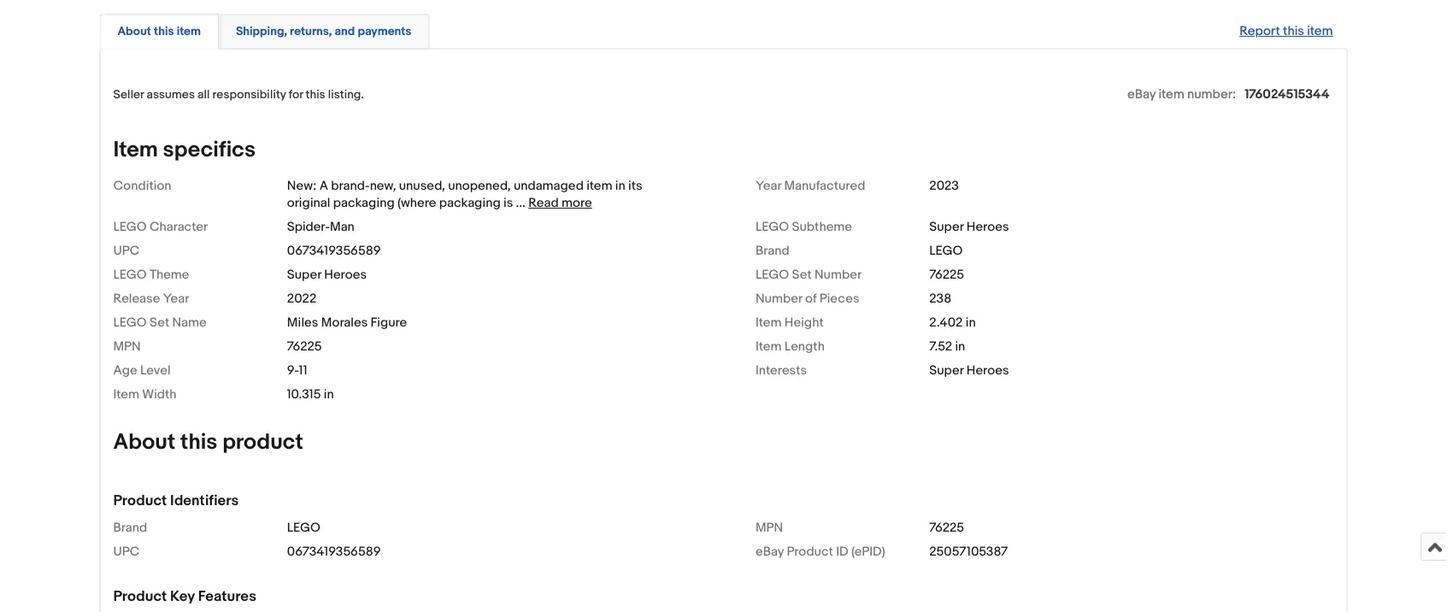 Task type: vqa. For each thing, say whether or not it's contained in the screenshot.
eBay
yes



Task type: describe. For each thing, give the bounding box(es) containing it.
a
[[320, 179, 328, 194]]

lego set name
[[113, 315, 207, 331]]

heroes for theme
[[324, 268, 367, 283]]

original
[[287, 196, 330, 211]]

key
[[170, 588, 195, 606]]

payments
[[358, 25, 412, 39]]

(where
[[398, 196, 436, 211]]

super for theme
[[287, 268, 321, 283]]

1 horizontal spatial brand
[[756, 244, 790, 259]]

1 horizontal spatial year
[[756, 179, 782, 194]]

theme
[[150, 268, 189, 283]]

item specifics
[[113, 137, 256, 164]]

identifiers
[[170, 492, 239, 510]]

lego set number
[[756, 268, 862, 283]]

ebay product id (epid)
[[756, 545, 885, 560]]

176024515344
[[1245, 87, 1330, 103]]

9-
[[287, 363, 299, 379]]

this right for at the left of page
[[306, 88, 325, 103]]

read more button
[[529, 196, 592, 211]]

lego for lego set number
[[756, 268, 789, 283]]

product for product key features
[[113, 588, 167, 606]]

and
[[335, 25, 355, 39]]

miles morales figure
[[287, 315, 407, 331]]

1 vertical spatial mpn
[[756, 521, 783, 536]]

id
[[836, 545, 849, 560]]

all
[[198, 88, 210, 103]]

1 vertical spatial brand
[[113, 521, 147, 536]]

undamaged
[[514, 179, 584, 194]]

report
[[1240, 24, 1281, 39]]

product key features
[[113, 588, 256, 606]]

this for report this item
[[1283, 24, 1305, 39]]

upc for brand
[[113, 244, 140, 259]]

(epid)
[[852, 545, 885, 560]]

of
[[805, 291, 817, 307]]

2023
[[930, 179, 959, 194]]

spider-
[[287, 220, 330, 235]]

brand-
[[331, 179, 370, 194]]

11
[[299, 363, 307, 379]]

width
[[142, 387, 177, 403]]

spider-man
[[287, 220, 355, 235]]

for
[[289, 88, 303, 103]]

7.52
[[930, 339, 953, 355]]

7.52 in
[[930, 339, 966, 355]]

lego for lego subtheme
[[756, 220, 789, 235]]

product identifiers
[[113, 492, 239, 510]]

is
[[504, 196, 513, 211]]

item for item length
[[756, 339, 782, 355]]

manufactured
[[784, 179, 866, 194]]

year manufactured
[[756, 179, 866, 194]]

tab list containing about this item
[[100, 11, 1348, 50]]

its
[[628, 179, 643, 194]]

upc for ebay product id (epid)
[[113, 545, 140, 560]]

10.315
[[287, 387, 321, 403]]

1 vertical spatial product
[[787, 545, 833, 560]]

0673419356589 for ebay product id (epid)
[[287, 545, 381, 560]]

1 vertical spatial number
[[756, 291, 803, 307]]

item height
[[756, 315, 824, 331]]

item for item height
[[756, 315, 782, 331]]

1 horizontal spatial number
[[815, 268, 862, 283]]

specifics
[[163, 137, 256, 164]]

character
[[150, 220, 208, 235]]

seller assumes all responsibility for this listing.
[[113, 88, 364, 103]]

height
[[785, 315, 824, 331]]

ebay for ebay item number: 176024515344
[[1128, 87, 1156, 103]]

unopened,
[[448, 179, 511, 194]]

super heroes for subtheme
[[930, 220, 1009, 235]]

item width
[[113, 387, 177, 403]]

returns,
[[290, 25, 332, 39]]

responsibility
[[213, 88, 286, 103]]

figure
[[371, 315, 407, 331]]

shipping, returns, and payments button
[[236, 24, 412, 40]]

lego for lego character
[[113, 220, 147, 235]]

about this product
[[113, 430, 303, 456]]

subtheme
[[792, 220, 852, 235]]

25057105387
[[930, 545, 1008, 560]]

2.402 in
[[930, 315, 976, 331]]

lego character
[[113, 220, 208, 235]]

level
[[140, 363, 171, 379]]

this for about this product
[[180, 430, 218, 456]]

seller
[[113, 88, 144, 103]]

in for 10.315 in
[[324, 387, 334, 403]]

2 packaging from the left
[[439, 196, 501, 211]]

miles
[[287, 315, 318, 331]]

2 vertical spatial super heroes
[[930, 363, 1009, 379]]



Task type: locate. For each thing, give the bounding box(es) containing it.
2 upc from the top
[[113, 545, 140, 560]]

lego theme
[[113, 268, 189, 283]]

unused,
[[399, 179, 445, 194]]

item right report
[[1307, 24, 1333, 39]]

1 vertical spatial super
[[287, 268, 321, 283]]

product
[[222, 430, 303, 456]]

1 vertical spatial heroes
[[324, 268, 367, 283]]

2 vertical spatial 76225
[[930, 521, 964, 536]]

lego
[[113, 220, 147, 235], [756, 220, 789, 235], [930, 244, 963, 259], [113, 268, 147, 283], [756, 268, 789, 283], [113, 315, 147, 331], [287, 521, 321, 536]]

set down release year
[[150, 315, 169, 331]]

this inside report this item link
[[1283, 24, 1305, 39]]

lego for lego theme
[[113, 268, 147, 283]]

0 horizontal spatial number
[[756, 291, 803, 307]]

item down age
[[113, 387, 139, 403]]

0 vertical spatial set
[[792, 268, 812, 283]]

item
[[113, 137, 158, 164], [756, 315, 782, 331], [756, 339, 782, 355], [113, 387, 139, 403]]

product left id
[[787, 545, 833, 560]]

item up item length
[[756, 315, 782, 331]]

year down 'theme' on the left top of the page
[[163, 291, 189, 307]]

release
[[113, 291, 160, 307]]

more
[[562, 196, 592, 211]]

mpn up age
[[113, 339, 141, 355]]

about this item button
[[118, 24, 201, 40]]

0 vertical spatial year
[[756, 179, 782, 194]]

1 vertical spatial year
[[163, 291, 189, 307]]

name
[[172, 315, 207, 331]]

item inside the about this item button
[[177, 25, 201, 39]]

1 vertical spatial set
[[150, 315, 169, 331]]

0 vertical spatial heroes
[[967, 220, 1009, 235]]

2022
[[287, 291, 317, 307]]

super down 2023
[[930, 220, 964, 235]]

this
[[1283, 24, 1305, 39], [154, 25, 174, 39], [306, 88, 325, 103], [180, 430, 218, 456]]

this inside the about this item button
[[154, 25, 174, 39]]

packaging down brand-
[[333, 196, 395, 211]]

0 vertical spatial mpn
[[113, 339, 141, 355]]

76225 for super heroes
[[930, 268, 964, 283]]

super heroes down 2023
[[930, 220, 1009, 235]]

set for number
[[792, 268, 812, 283]]

lego for lego set name
[[113, 315, 147, 331]]

report this item
[[1240, 24, 1333, 39]]

1 vertical spatial 0673419356589
[[287, 545, 381, 560]]

mpn
[[113, 339, 141, 355], [756, 521, 783, 536]]

0673419356589 for brand
[[287, 244, 381, 259]]

2 vertical spatial super
[[930, 363, 964, 379]]

super up the 2022
[[287, 268, 321, 283]]

1 horizontal spatial packaging
[[439, 196, 501, 211]]

product left identifiers on the left of page
[[113, 492, 167, 510]]

morales
[[321, 315, 368, 331]]

ebay item number: 176024515344
[[1128, 87, 1330, 103]]

ebay
[[1128, 87, 1156, 103], [756, 545, 784, 560]]

in right 10.315 at the bottom left of page
[[324, 387, 334, 403]]

year up lego subtheme
[[756, 179, 782, 194]]

2 0673419356589 from the top
[[287, 545, 381, 560]]

shipping, returns, and payments
[[236, 25, 412, 39]]

length
[[785, 339, 825, 355]]

1 vertical spatial 76225
[[287, 339, 322, 355]]

item inside new: a brand-new, unused, unopened, undamaged item in its original packaging (where packaging is ...
[[587, 179, 613, 194]]

about
[[118, 25, 151, 39], [113, 430, 175, 456]]

1 horizontal spatial mpn
[[756, 521, 783, 536]]

0 vertical spatial number
[[815, 268, 862, 283]]

76225
[[930, 268, 964, 283], [287, 339, 322, 355], [930, 521, 964, 536]]

packaging down unopened,
[[439, 196, 501, 211]]

...
[[516, 196, 526, 211]]

1 horizontal spatial ebay
[[1128, 87, 1156, 103]]

this for about this item
[[154, 25, 174, 39]]

item up more
[[587, 179, 613, 194]]

mpn up ebay product id (epid)
[[756, 521, 783, 536]]

0 vertical spatial 0673419356589
[[287, 244, 381, 259]]

76225 up 25057105387
[[930, 521, 964, 536]]

interests
[[756, 363, 807, 379]]

super heroes down 7.52 in
[[930, 363, 1009, 379]]

age
[[113, 363, 137, 379]]

1 vertical spatial super heroes
[[287, 268, 367, 283]]

in left "its"
[[615, 179, 626, 194]]

read more
[[529, 196, 592, 211]]

in for 7.52 in
[[955, 339, 966, 355]]

listing.
[[328, 88, 364, 103]]

0 vertical spatial brand
[[756, 244, 790, 259]]

release year
[[113, 291, 189, 307]]

2 vertical spatial heroes
[[967, 363, 1009, 379]]

1 packaging from the left
[[333, 196, 395, 211]]

1 0673419356589 from the top
[[287, 244, 381, 259]]

pieces
[[820, 291, 860, 307]]

new:
[[287, 179, 317, 194]]

9-11
[[287, 363, 307, 379]]

in right "7.52"
[[955, 339, 966, 355]]

0673419356589
[[287, 244, 381, 259], [287, 545, 381, 560]]

set for name
[[150, 315, 169, 331]]

about inside button
[[118, 25, 151, 39]]

0 horizontal spatial packaging
[[333, 196, 395, 211]]

1 vertical spatial ebay
[[756, 545, 784, 560]]

number
[[815, 268, 862, 283], [756, 291, 803, 307]]

upc down product identifiers
[[113, 545, 140, 560]]

brand down product identifiers
[[113, 521, 147, 536]]

read
[[529, 196, 559, 211]]

0 horizontal spatial set
[[150, 315, 169, 331]]

product for product identifiers
[[113, 492, 167, 510]]

in
[[615, 179, 626, 194], [966, 315, 976, 331], [955, 339, 966, 355], [324, 387, 334, 403]]

1 vertical spatial upc
[[113, 545, 140, 560]]

man
[[330, 220, 355, 235]]

upc up lego theme
[[113, 244, 140, 259]]

item left number:
[[1159, 87, 1185, 103]]

76225 up '11'
[[287, 339, 322, 355]]

super
[[930, 220, 964, 235], [287, 268, 321, 283], [930, 363, 964, 379]]

0 vertical spatial upc
[[113, 244, 140, 259]]

this right report
[[1283, 24, 1305, 39]]

this up identifiers on the left of page
[[180, 430, 218, 456]]

item for item width
[[113, 387, 139, 403]]

number up pieces
[[815, 268, 862, 283]]

0 horizontal spatial year
[[163, 291, 189, 307]]

in inside new: a brand-new, unused, unopened, undamaged item in its original packaging (where packaging is ...
[[615, 179, 626, 194]]

new: a brand-new, unused, unopened, undamaged item in its original packaging (where packaging is ...
[[287, 179, 643, 211]]

brand down lego subtheme
[[756, 244, 790, 259]]

item length
[[756, 339, 825, 355]]

1 vertical spatial about
[[113, 430, 175, 456]]

condition
[[113, 179, 171, 194]]

super heroes up the 2022
[[287, 268, 367, 283]]

this up assumes
[[154, 25, 174, 39]]

0 vertical spatial super
[[930, 220, 964, 235]]

0 horizontal spatial ebay
[[756, 545, 784, 560]]

super heroes
[[930, 220, 1009, 235], [287, 268, 367, 283], [930, 363, 1009, 379]]

1 horizontal spatial set
[[792, 268, 812, 283]]

age level
[[113, 363, 171, 379]]

features
[[198, 588, 256, 606]]

2.402
[[930, 315, 963, 331]]

1 upc from the top
[[113, 244, 140, 259]]

2 vertical spatial product
[[113, 588, 167, 606]]

packaging
[[333, 196, 395, 211], [439, 196, 501, 211]]

heroes for subtheme
[[967, 220, 1009, 235]]

0 vertical spatial 76225
[[930, 268, 964, 283]]

number:
[[1188, 87, 1236, 103]]

about for about this product
[[113, 430, 175, 456]]

0 vertical spatial super heroes
[[930, 220, 1009, 235]]

about up seller
[[118, 25, 151, 39]]

item up interests on the right of the page
[[756, 339, 782, 355]]

item up all
[[177, 25, 201, 39]]

ebay for ebay product id (epid)
[[756, 545, 784, 560]]

super for subtheme
[[930, 220, 964, 235]]

new,
[[370, 179, 396, 194]]

0 vertical spatial ebay
[[1128, 87, 1156, 103]]

set up number of pieces
[[792, 268, 812, 283]]

set
[[792, 268, 812, 283], [150, 315, 169, 331]]

0 vertical spatial about
[[118, 25, 151, 39]]

product left key
[[113, 588, 167, 606]]

super down 7.52 in
[[930, 363, 964, 379]]

0 horizontal spatial brand
[[113, 521, 147, 536]]

ebay left number:
[[1128, 87, 1156, 103]]

number of pieces
[[756, 291, 860, 307]]

10.315 in
[[287, 387, 334, 403]]

238
[[930, 291, 952, 307]]

upc
[[113, 244, 140, 259], [113, 545, 140, 560]]

year
[[756, 179, 782, 194], [163, 291, 189, 307]]

brand
[[756, 244, 790, 259], [113, 521, 147, 536]]

ebay left id
[[756, 545, 784, 560]]

76225 for lego
[[930, 521, 964, 536]]

about down item width
[[113, 430, 175, 456]]

about for about this item
[[118, 25, 151, 39]]

lego subtheme
[[756, 220, 852, 235]]

about this item
[[118, 25, 201, 39]]

tab list
[[100, 11, 1348, 50]]

item inside report this item link
[[1307, 24, 1333, 39]]

product
[[113, 492, 167, 510], [787, 545, 833, 560], [113, 588, 167, 606]]

in right 2.402
[[966, 315, 976, 331]]

0 vertical spatial product
[[113, 492, 167, 510]]

report this item link
[[1231, 15, 1342, 48]]

76225 up 238
[[930, 268, 964, 283]]

item for item specifics
[[113, 137, 158, 164]]

item up "condition"
[[113, 137, 158, 164]]

0 horizontal spatial mpn
[[113, 339, 141, 355]]

number up item height
[[756, 291, 803, 307]]

assumes
[[147, 88, 195, 103]]

shipping,
[[236, 25, 287, 39]]

in for 2.402 in
[[966, 315, 976, 331]]

super heroes for theme
[[287, 268, 367, 283]]



